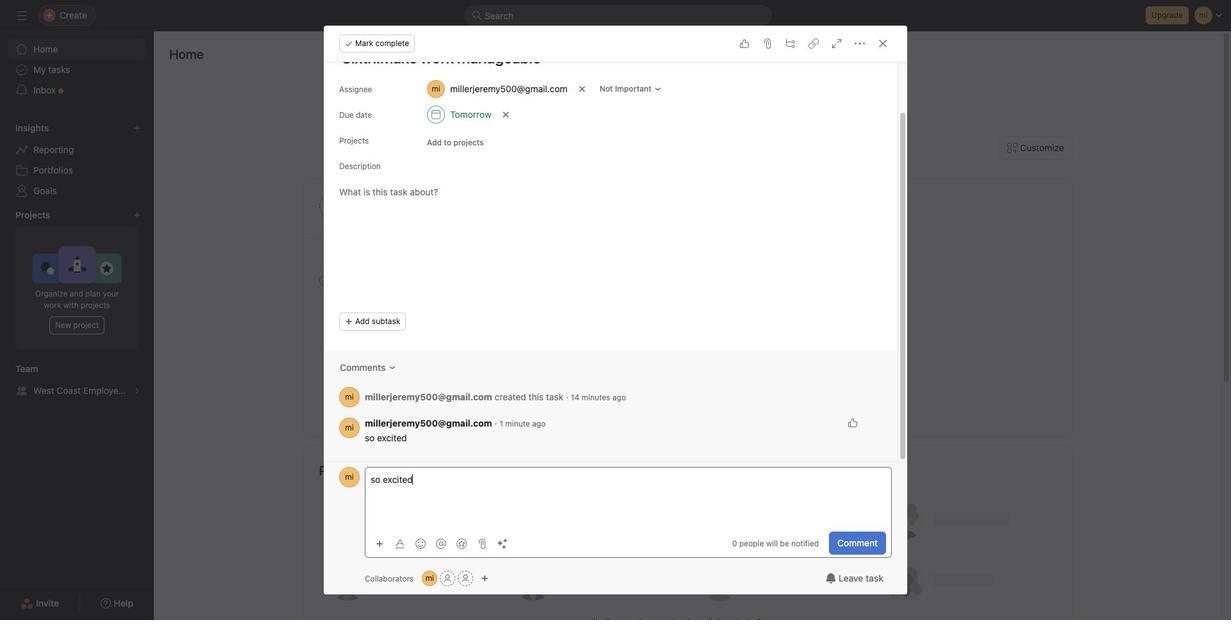 Task type: locate. For each thing, give the bounding box(es) containing it.
insights element
[[0, 117, 154, 204]]

open user profile image
[[339, 387, 360, 408], [339, 467, 360, 488]]

1 open user profile image from the top
[[339, 387, 360, 408]]

full screen image
[[832, 38, 842, 49]]

main content
[[324, 7, 898, 462]]

comments image
[[388, 364, 396, 372]]

0 likes. click to like this task comment image
[[848, 418, 858, 428]]

attach a file or paste an image image
[[477, 539, 487, 549]]

insert an object image
[[376, 540, 383, 548]]

add or remove collaborators image down attach a file or paste an image
[[481, 575, 489, 583]]

more actions for this task image
[[855, 38, 865, 49]]

0 vertical spatial open user profile image
[[339, 387, 360, 408]]

Mark complete checkbox
[[316, 273, 332, 289]]

open user profile image up open user profile icon
[[339, 387, 360, 408]]

add or remove collaborators image
[[422, 571, 437, 587], [481, 575, 489, 583]]

list item
[[714, 225, 746, 257]]

add profile photo image
[[319, 191, 350, 222]]

remove assignee image
[[579, 85, 586, 93]]

add or remove collaborators image down the emoji image
[[422, 571, 437, 587]]

toolbar
[[371, 535, 514, 553]]

at mention image
[[436, 539, 446, 549]]

sixth:make work manageable dialog
[[324, 7, 907, 595]]

1 vertical spatial open user profile image
[[339, 467, 360, 488]]

prominent image
[[472, 10, 482, 21]]

appreciations image
[[457, 539, 467, 549]]

open user profile image down open user profile icon
[[339, 467, 360, 488]]



Task type: describe. For each thing, give the bounding box(es) containing it.
ai assist options (upgrade) image
[[498, 539, 508, 549]]

hide sidebar image
[[17, 10, 27, 21]]

projects element
[[0, 204, 154, 358]]

copy task link image
[[809, 38, 819, 49]]

add subtask image
[[786, 38, 796, 49]]

1 horizontal spatial add or remove collaborators image
[[481, 575, 489, 583]]

toolbar inside sixth:make work manageable dialog
[[371, 535, 514, 553]]

formatting image
[[395, 539, 405, 549]]

clear due date image
[[502, 111, 510, 119]]

global element
[[0, 31, 154, 108]]

attachments: add a file to this task,  sixth:make work manageable image
[[762, 38, 773, 49]]

0 horizontal spatial add or remove collaborators image
[[422, 571, 437, 587]]

2 open user profile image from the top
[[339, 467, 360, 488]]

close task pane image
[[878, 38, 888, 49]]

emoji image
[[416, 539, 426, 549]]

open user profile image
[[339, 418, 360, 439]]

main content inside sixth:make work manageable dialog
[[324, 7, 898, 462]]

mark complete image
[[316, 273, 332, 289]]

teams element
[[0, 358, 154, 404]]

0 likes. click to like this task image
[[739, 38, 750, 49]]



Task type: vqa. For each thing, say whether or not it's contained in the screenshot.
function
no



